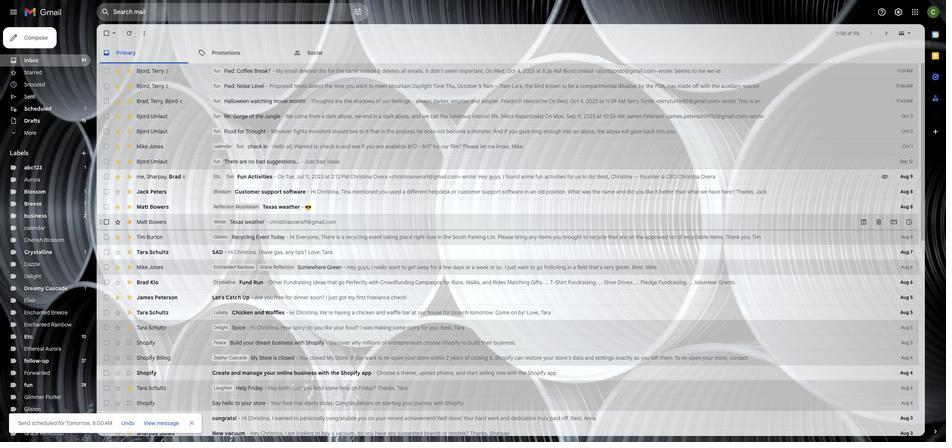 Task type: locate. For each thing, give the bounding box(es) containing it.
1 vertical spatial matt bowers
[[137, 219, 167, 225]]

glimmer
[[24, 394, 44, 401]]

1
[[836, 30, 838, 36], [84, 106, 86, 111], [911, 143, 913, 149], [84, 165, 86, 170], [84, 189, 86, 194], [84, 201, 86, 207], [84, 249, 86, 255], [84, 285, 86, 291], [84, 418, 86, 424]]

tara up "green"
[[322, 249, 333, 256]]

business up calendar link
[[24, 213, 47, 219]]

2 fwd: from the top
[[224, 83, 236, 89]]

wed, up 'mon,'
[[557, 98, 569, 105]]

thanks, down hard
[[470, 430, 489, 437]]

you right if on the left of page
[[355, 355, 364, 361]]

delight inside "labels" navigation
[[24, 273, 41, 280]]

abc123
[[24, 164, 42, 171]]

12
[[909, 159, 913, 164]]

peters
[[150, 188, 167, 195]]

0 vertical spatial some
[[521, 173, 534, 180]]

0 horizontal spatial like
[[324, 324, 332, 331]]

19 row from the top
[[97, 335, 919, 350]]

a left field on the bottom of page
[[573, 264, 576, 271]]

0 horizontal spatial our
[[382, 98, 390, 105]]

0 horizontal spatial anna
[[137, 415, 150, 422]]

tomorrow.
[[470, 309, 494, 316]]

2 mike jones from the top
[[137, 264, 163, 271]]

off.
[[562, 415, 569, 422]]

software down the tue,
[[283, 188, 306, 195]]

0 vertical spatial store
[[417, 355, 429, 361]]

0 horizontal spatial me
[[137, 173, 144, 180]]

1 horizontal spatial dark
[[383, 113, 394, 120]]

glisten for glisten recycling event today - hi everyone, there is a recycling event taking place right now in the south parking lot. please bring any items you brought to recycle that are on the approved list of recyclable items. thank you, tim
[[214, 234, 228, 240]]

an left old on the right
[[530, 188, 536, 195]]

0 vertical spatial your
[[271, 400, 281, 407]]

1 matt from the top
[[137, 204, 148, 210]]

brunch
[[452, 309, 469, 316]]

tara schultz for spice
[[137, 324, 166, 331]]

tara down james peterson
[[137, 309, 148, 316]]

2 support from the left
[[482, 188, 501, 195]]

0 horizontal spatial re-
[[384, 355, 391, 361]]

life.
[[491, 113, 500, 120]]

32 ͏‌ from the left
[[599, 370, 600, 376]]

just left got on the left bottom
[[329, 294, 337, 301]]

known
[[545, 83, 561, 89]]

fwd: for fwd: noise level
[[224, 83, 236, 89]]

starred
[[24, 69, 42, 76]]

1 horizontal spatial love,
[[527, 309, 540, 316]]

28
[[81, 382, 86, 388]]

found
[[506, 173, 520, 180]]

please right lot.
[[498, 234, 514, 241]]

reflection inside "labels" navigation
[[40, 430, 64, 437]]

fwd: for fwd: coffee break?
[[224, 68, 236, 74]]

jack
[[137, 188, 149, 195], [756, 188, 767, 195]]

1 horizontal spatial your
[[463, 415, 474, 422]]

fun inside fun fwd: noise level - proposed times select the time you want to meet mountain daylight time thu, october 5 9am – 11am lark, the bird known to be a compartmental disaster by the fda, has made off with the auxiliary reactor
[[214, 83, 220, 89]]

0 vertical spatial rainbow
[[237, 264, 254, 270]]

4 for 4th row from the bottom of the page
[[910, 385, 913, 391]]

at right bar
[[412, 309, 417, 316]]

gifts.
[[531, 279, 544, 286]]

with down the spicy
[[295, 339, 305, 346]]

0 vertical spatial matt
[[137, 204, 148, 210]]

shopify down if on the left of page
[[341, 370, 360, 376]]

4 inside brad , terry , bjord 4
[[179, 98, 182, 104]]

1 bad from the left
[[256, 158, 265, 165]]

store's
[[555, 355, 571, 361]]

enchanted for enchanted rainbow "link"
[[24, 321, 50, 328]]

1 mike jones from the top
[[137, 143, 163, 150]]

field
[[577, 264, 588, 271]]

0 vertical spatial glisten
[[214, 234, 228, 240]]

days
[[453, 264, 464, 271]]

work
[[488, 415, 499, 422]]

grants.
[[719, 279, 736, 286]]

2 tim from the left
[[753, 234, 761, 241]]

0 vertical spatial it
[[378, 68, 381, 74]]

31 ͏‌ from the left
[[597, 370, 599, 376]]

are left available
[[376, 143, 384, 150]]

row
[[97, 63, 919, 79], [97, 79, 919, 94], [97, 94, 919, 109], [97, 109, 919, 124], [97, 124, 919, 139], [97, 139, 919, 154], [97, 154, 919, 169], [97, 169, 919, 184], [97, 184, 919, 199], [97, 199, 919, 214], [97, 214, 919, 230], [97, 230, 919, 245], [97, 245, 919, 260], [97, 260, 919, 275], [97, 275, 919, 290], [97, 290, 919, 305], [97, 305, 919, 320], [97, 320, 919, 335], [97, 335, 919, 350], [97, 350, 919, 366], [97, 366, 919, 381], [97, 381, 919, 396], [97, 396, 919, 411], [97, 411, 919, 426], [97, 426, 919, 441]]

1 for crystalline
[[84, 249, 86, 255]]

somewhere green - hey guys, i really want to get away for a few days or a week or so. i just want to go frolicking in a field that's very green. best, mike
[[298, 264, 657, 271]]

0 vertical spatial breeze
[[24, 201, 42, 207]]

new vacuum - hey christina, i am looking to buy a vacuum, do you have any suggested brands or models? thanks, sharpay
[[212, 430, 510, 437]]

1 vertical spatial mike jones
[[137, 264, 163, 271]]

like down founder
[[646, 188, 654, 195]]

matt for texas
[[137, 219, 148, 225]]

0 horizontal spatial check
[[248, 143, 262, 150]]

fundraising.
[[568, 279, 597, 286], [659, 279, 688, 286]]

fun inside "labels" navigation
[[24, 382, 33, 389]]

0 horizontal spatial gaze
[[519, 128, 530, 135]]

some right the found
[[521, 173, 534, 180]]

to
[[675, 355, 681, 361]]

91
[[82, 57, 86, 63]]

alert
[[9, 17, 934, 433]]

labels heading
[[10, 150, 80, 157]]

1 horizontal spatial open
[[689, 355, 701, 361]]

10
[[81, 334, 86, 339]]

important according to google magic. switch
[[125, 415, 133, 422]]

delight for delight spice - hi christina, how spicy do you like your food? i was making some curry for you. best, tara
[[214, 325, 228, 330]]

on
[[629, 234, 635, 241], [511, 309, 517, 316], [351, 385, 357, 392], [375, 400, 381, 407], [368, 415, 374, 422]]

jones
[[149, 143, 163, 150], [149, 264, 163, 271], [159, 430, 175, 437]]

their
[[481, 339, 492, 346]]

fun up glimmer
[[24, 382, 33, 389]]

18 row from the top
[[97, 320, 919, 335]]

gmail image
[[24, 5, 65, 20]]

older image
[[883, 29, 890, 37]]

12 ͏‌ from the left
[[572, 370, 573, 376]]

tue,
[[286, 173, 296, 180]]

2 app from the left
[[547, 370, 557, 376]]

aug 3 for new vacuum - hey christina, i am looking to buy a vacuum, do you have any suggested brands or models? thanks, sharpay
[[901, 430, 913, 436]]

176
[[853, 30, 860, 36]]

for right away
[[431, 264, 437, 271]]

1 aug 3 from the top
[[901, 415, 913, 421]]

17 ͏‌ from the left
[[578, 370, 580, 376]]

social tab
[[288, 42, 383, 63]]

will
[[622, 128, 629, 135]]

1 vertical spatial brad
[[169, 173, 181, 180]]

20 row from the top
[[97, 350, 919, 366]]

None checkbox
[[103, 113, 110, 120], [103, 158, 110, 165], [103, 188, 110, 196], [103, 384, 110, 392], [103, 430, 110, 437], [103, 113, 110, 120], [103, 158, 110, 165], [103, 188, 110, 196], [103, 384, 110, 392], [103, 430, 110, 437]]

5 row from the top
[[97, 124, 919, 139]]

6 ͏‌ from the left
[[563, 370, 565, 376]]

mike jones up brad klo on the bottom left of the page
[[137, 264, 163, 271]]

blossom inside blossom customer support software - hi christina, tina mentioned you used a different helpdesk or customer support software in an old position. what was the name and did you like it better than what we have here? thanks, jack
[[214, 189, 231, 194]]

2 vertical spatial is
[[273, 355, 277, 361]]

there right everyone,
[[321, 234, 335, 241]]

we left the call
[[422, 113, 429, 120]]

13 row from the top
[[97, 245, 919, 260]]

am right '8:26' on the right top
[[554, 68, 562, 74]]

schultz for help
[[148, 385, 166, 392]]

row containing shopify billing
[[97, 350, 919, 366]]

you right did
[[636, 188, 644, 195]]

1 horizontal spatial you.
[[667, 128, 677, 135]]

2 gaze from the left
[[630, 128, 642, 135]]

fda,
[[655, 83, 666, 89]]

29 ͏‌ from the left
[[595, 370, 596, 376]]

1 anna from the left
[[137, 415, 150, 422]]

sep left 12
[[900, 159, 908, 164]]

umlaut for we come from a dark abyss, we end in a dark abyss, and we call the luminous interval life. nikos kazantzakis on mon, sep 11, 2023 at 10:24 am james peterson <james.peterson1902@gmail.com> wrote:
[[151, 113, 168, 120]]

breeze
[[24, 201, 42, 207], [51, 309, 68, 316]]

1 horizontal spatial like
[[646, 188, 654, 195]]

3 ͏‌ from the left
[[559, 370, 561, 376]]

a right "buy"
[[332, 430, 335, 437]]

crystalline inside "labels" navigation
[[24, 249, 52, 256]]

guys, up blossom customer support software - hi christina, tina mentioned you used a different helpdesk or customer support software in an old position. what was the name and did you like it better than what we have here? thanks, jack
[[489, 173, 502, 180]]

crystalline fund run - other fundraising ideas that go perfectly with crowdfunding campaigns for runs, walks, and rides matching gifts. ... t-shirt fundraising. ... shoe drives. ... pledge fundraising. ... volunteer grants.
[[214, 279, 736, 286]]

oct up sep 12
[[903, 143, 910, 149]]

2 ... from the left
[[599, 279, 603, 286]]

customer
[[458, 188, 481, 195]]

event
[[369, 234, 382, 241]]

making
[[374, 324, 391, 331]]

mike up pledge
[[646, 264, 657, 271]]

enchanted rainbow inside "labels" navigation
[[24, 321, 72, 328]]

1 vertical spatial aug 3
[[901, 430, 913, 436]]

1 vertical spatial love,
[[527, 309, 540, 316]]

0 vertical spatial that
[[370, 128, 380, 135]]

1 vertical spatial an
[[573, 128, 579, 135]]

are left no
[[239, 158, 247, 165]]

4 ... from the left
[[689, 279, 693, 286]]

did
[[627, 188, 634, 195]]

2 matt bowers from the top
[[137, 219, 167, 225]]

somewhere
[[298, 264, 326, 271]]

fun inside fun there are no bad suggestions... - just bad ideas
[[214, 159, 220, 164]]

0 vertical spatial etc.
[[214, 174, 221, 179]]

etc. inside "labels" navigation
[[24, 333, 34, 340]]

go up the gifts.
[[537, 264, 543, 271]]

customer
[[235, 188, 260, 195]]

1 horizontal spatial thanks,
[[470, 430, 489, 437]]

2
[[166, 68, 168, 74], [166, 83, 168, 89], [84, 213, 86, 219], [446, 355, 449, 361]]

1 for dreamy cascade
[[84, 285, 86, 291]]

21 row from the top
[[97, 366, 919, 381]]

0 horizontal spatial wed,
[[494, 68, 506, 74]]

main menu image
[[9, 8, 18, 17]]

0 horizontal spatial christina
[[350, 173, 372, 180]]

<terryturtle85@gmail.com>
[[656, 98, 721, 105]]

our left house
[[418, 309, 426, 316]]

drafts
[[24, 117, 40, 124]]

rainbow inside "labels" navigation
[[51, 321, 72, 328]]

grace reflection inside "labels" navigation
[[24, 430, 64, 437]]

glimmer flutter link
[[24, 394, 61, 401]]

8/12
[[408, 143, 417, 150]]

1 vertical spatial just
[[329, 294, 337, 301]]

my left email
[[276, 68, 283, 74]]

0 horizontal spatial delight
[[24, 273, 41, 280]]

cascade inside zephyr cascade my store is closed - you closed my store. if you want to re-open your store within 2 years of closing it, shopify can restore your store's data and settings exactly as you left them. to re-open your store, contact
[[229, 355, 247, 361]]

23 row from the top
[[97, 396, 919, 411]]

delight inside delight spice - hi christina, how spicy do you like your food? i was making some curry for you. best, tara
[[214, 325, 228, 330]]

41 ͏‌ from the left
[[611, 370, 612, 376]]

1 vertical spatial etc.
[[24, 333, 34, 340]]

check up ideas
[[320, 143, 334, 150]]

None checkbox
[[103, 29, 110, 37], [103, 67, 110, 75], [103, 82, 110, 90], [103, 97, 110, 105], [103, 128, 110, 135], [103, 143, 110, 150], [103, 173, 110, 180], [103, 203, 110, 211], [103, 218, 110, 226], [103, 233, 110, 241], [103, 248, 110, 256], [103, 264, 110, 271], [103, 279, 110, 286], [103, 294, 110, 301], [103, 309, 110, 316], [103, 324, 110, 332], [103, 339, 110, 347], [103, 354, 110, 362], [103, 369, 110, 377], [103, 399, 110, 407], [103, 29, 110, 37], [103, 67, 110, 75], [103, 82, 110, 90], [103, 97, 110, 105], [103, 128, 110, 135], [103, 143, 110, 150], [103, 173, 110, 180], [103, 203, 110, 211], [103, 218, 110, 226], [103, 233, 110, 241], [103, 248, 110, 256], [103, 264, 110, 271], [103, 279, 110, 286], [103, 294, 110, 301], [103, 309, 110, 316], [103, 324, 110, 332], [103, 339, 110, 347], [103, 354, 110, 362], [103, 369, 110, 377], [103, 399, 110, 407]]

1 bjord umlaut from the top
[[137, 113, 168, 120]]

shopify up years
[[442, 339, 461, 346]]

that down end
[[370, 128, 380, 135]]

hey
[[478, 173, 488, 180], [347, 264, 356, 271], [268, 385, 278, 392], [250, 430, 260, 437]]

1 christina from the left
[[350, 173, 372, 180]]

2 aug 3 from the top
[[901, 430, 913, 436]]

spicy
[[293, 324, 305, 331]]

Search mail text field
[[113, 8, 332, 16]]

1 horizontal spatial store
[[417, 355, 429, 361]]

tim
[[137, 234, 145, 241], [753, 234, 761, 241]]

like
[[646, 188, 654, 195], [324, 324, 332, 331]]

house
[[427, 309, 442, 316]]

6 for hey guys, i really want to get away for a few days or a week or so. i just want to go frolicking in a field that's very green. best, mike
[[910, 264, 913, 270]]

vacuum
[[225, 430, 245, 437]]

umlaut for whoever fights monsters should see to it that in the process he does not become a monster. and if you gaze long enough into an abyss, the abyss will gaze back into you.
[[151, 128, 168, 135]]

a left recycling
[[341, 234, 344, 241]]

sharpay jones
[[137, 430, 175, 437]]

15 ͏‌ from the left
[[576, 370, 577, 376]]

3 row from the top
[[97, 94, 919, 109]]

0 horizontal spatial closed
[[278, 355, 294, 361]]

sharpay up the peters
[[147, 173, 166, 180]]

2 check from the left
[[320, 143, 334, 150]]

bowers up burton
[[149, 219, 167, 225]]

16 row from the top
[[97, 290, 919, 305]]

1 vertical spatial delight
[[214, 325, 228, 330]]

tara schultz down james peterson
[[137, 309, 169, 316]]

0 vertical spatial enchanted rainbow
[[214, 264, 254, 270]]

some
[[521, 173, 534, 180], [393, 324, 406, 331], [325, 385, 338, 392]]

of
[[848, 30, 852, 36], [376, 98, 381, 105], [249, 113, 254, 120], [678, 234, 683, 241], [382, 339, 387, 346], [465, 355, 470, 361]]

brad for klo
[[137, 279, 149, 286]]

fun down promotions
[[214, 68, 220, 74]]

tab list
[[925, 24, 946, 415], [97, 42, 925, 63]]

the right the call
[[440, 113, 448, 120]]

me left we've
[[698, 68, 706, 74]]

8 row from the top
[[97, 169, 919, 184]]

or right brands
[[442, 430, 447, 437]]

3 bjord umlaut from the top
[[137, 158, 168, 165]]

25 row from the top
[[97, 426, 919, 441]]

glisten inside "labels" navigation
[[24, 406, 41, 413]]

james down brad klo on the bottom left of the page
[[137, 294, 154, 301]]

1 gaze from the left
[[519, 128, 530, 135]]

velvet
[[214, 219, 226, 225]]

1 vertical spatial store
[[253, 400, 266, 407]]

0 vertical spatial 11,
[[577, 113, 582, 120]]

cherish blossom
[[24, 237, 64, 244]]

restore
[[525, 355, 542, 361]]

3 tara schultz from the top
[[137, 324, 166, 331]]

1 horizontal spatial anna
[[584, 415, 596, 422]]

0 vertical spatial me
[[698, 68, 706, 74]]

1 vertical spatial bowers
[[149, 219, 167, 225]]

now
[[426, 234, 436, 241], [496, 370, 506, 376]]

etc. inside row
[[214, 174, 221, 179]]

have
[[709, 188, 720, 195], [261, 249, 273, 256], [375, 430, 386, 437]]

right
[[414, 234, 425, 241]]

abyss
[[606, 128, 620, 135]]

1 horizontal spatial was
[[582, 188, 591, 195]]

toolbar
[[856, 218, 917, 226]]

<sicritbjordd@gmail.com>
[[595, 68, 657, 74]]

1 vertical spatial fwd:
[[224, 83, 236, 89]]

crystalline for crystalline
[[24, 249, 52, 256]]

main content
[[97, 24, 925, 442]]

1 vertical spatial it
[[366, 128, 369, 135]]

1 horizontal spatial check
[[320, 143, 334, 150]]

2 christina from the left
[[611, 173, 633, 180]]

in right end
[[373, 113, 377, 120]]

fundraising. down field on the bottom of page
[[568, 279, 597, 286]]

1 vertical spatial peterson
[[155, 294, 178, 301]]

closed right you
[[309, 355, 325, 361]]

1 horizontal spatial please
[[498, 234, 514, 241]]

am for 8:26
[[554, 68, 562, 74]]

0 vertical spatial bowers
[[150, 204, 169, 210]]

0 horizontal spatial aurora
[[24, 176, 40, 183]]

aug 8 for hi christina, tina mentioned you used a different helpdesk or customer support software in an old position. what was the name and did you like it better than what we have here? thanks, jack
[[901, 189, 913, 194]]

1 app from the left
[[362, 370, 372, 376]]

1 oct 3 from the top
[[902, 113, 913, 119]]

1 horizontal spatial reflection
[[214, 204, 234, 210]]

support image
[[878, 8, 887, 17]]

food
[[224, 128, 236, 135]]

1 fwd: from the top
[[224, 68, 236, 74]]

a right become
[[467, 128, 470, 135]]

2:12
[[331, 173, 340, 180]]

oct 3 for whoever fights monsters should see to it that in the process he does not become a monster. and if you gaze long enough into an abyss, the abyss will gaze back into you.
[[902, 128, 913, 134]]

select
[[308, 83, 323, 89]]

mike jones for somewhere
[[137, 264, 163, 271]]

discover
[[329, 339, 350, 346]]

😎 image
[[305, 204, 311, 211]]

that right the ideas
[[327, 279, 337, 286]]

aug 6 for crystalline fund run - other fundraising ideas that go perfectly with crowdfunding campaigns for runs, walks, and rides matching gifts. ... t-shirt fundraising. ... shoe drives. ... pledge fundraising. ... volunteer grants.
[[901, 279, 913, 285]]

26 ͏‌ from the left
[[591, 370, 592, 376]]

tara schultz for help
[[137, 385, 166, 392]]

suggested
[[398, 430, 423, 437]]

0 horizontal spatial an
[[530, 188, 536, 195]]

whoever
[[271, 128, 292, 135]]

hey left both,
[[268, 385, 278, 392]]

i right food?
[[361, 324, 362, 331]]

to up the gifts.
[[530, 264, 535, 271]]

enchanted down sad
[[214, 264, 236, 270]]

cascade down build
[[229, 355, 247, 361]]

0 horizontal spatial support
[[261, 188, 282, 195]]

tara schultz up shopify billing
[[137, 324, 166, 331]]

14 ͏‌ from the left
[[574, 370, 576, 376]]

2 inside "labels" navigation
[[84, 213, 86, 219]]

thanks,
[[736, 188, 755, 195], [377, 385, 396, 392], [470, 430, 489, 437]]

blossom customer support software - hi christina, tina mentioned you used a different helpdesk or customer support software in an old position. what was the name and did you like it better than what we have here? thanks, jack
[[214, 188, 767, 195]]

16 ͏‌ from the left
[[577, 370, 578, 376]]

row containing sharpay jones
[[97, 426, 919, 441]]

selling
[[479, 370, 495, 376]]

10 ͏‌ from the left
[[569, 370, 570, 376]]

process
[[396, 128, 415, 135]]

wanted
[[275, 415, 293, 422]]

0 horizontal spatial it
[[366, 128, 369, 135]]

our left the feelings
[[382, 98, 390, 105]]

1 into from the left
[[563, 128, 572, 135]]

undo alert
[[118, 416, 138, 430]]

0 vertical spatial 4,
[[517, 68, 522, 74]]

forwarded link
[[24, 370, 50, 376]]

to right wanted
[[294, 415, 299, 422]]

parking
[[468, 234, 486, 241]]

for left dinner
[[285, 294, 292, 301]]

2 oct 3 from the top
[[902, 128, 913, 134]]

hi right 'today' on the bottom left of the page
[[290, 234, 295, 241]]

1 horizontal spatial now
[[496, 370, 506, 376]]

aug 3
[[901, 415, 913, 421], [901, 430, 913, 436]]

the left shadows
[[344, 98, 352, 105]]

1 vertical spatial 8
[[910, 204, 913, 210]]

crystalline inside crystalline fund run - other fundraising ideas that go perfectly with crowdfunding campaigns for runs, walks, and rides matching gifts. ... t-shirt fundraising. ... shoe drives. ... pledge fundraising. ... volunteer grants.
[[214, 279, 235, 285]]

is right store
[[273, 355, 277, 361]]

1 horizontal spatial gaze
[[630, 128, 642, 135]]

you. right back
[[667, 128, 677, 135]]

row containing jack peters
[[97, 184, 919, 199]]

curry
[[407, 324, 420, 331]]

different
[[407, 188, 427, 195]]

0 horizontal spatial sep
[[566, 113, 576, 120]]

entrepreneurs
[[388, 339, 422, 346]]

11 row from the top
[[97, 214, 919, 230]]

fun fwd: noise level - proposed times select the time you want to meet mountain daylight time thu, october 5 9am – 11am lark, the bird known to be a compartmental disaster by the fda, has made off with the auxiliary reactor
[[214, 83, 760, 89]]

fun activities - on tue, jul 11, 2023 at 2:12 pm christina overa <christinaovera9@gmail.com> wrote: hey guys, i found some fun activities for us to do! best, christina -- founder & ceo christina overa
[[237, 173, 715, 180]]

1 vertical spatial 4,
[[580, 98, 585, 105]]

cascade inside "labels" navigation
[[45, 285, 68, 292]]

1 vertical spatial aug 6
[[901, 279, 913, 285]]

0 horizontal spatial have
[[261, 249, 273, 256]]

–
[[495, 83, 498, 89]]

bjord , terry 2 for fwd: noise level
[[137, 83, 168, 89]]

2 vertical spatial some
[[325, 385, 338, 392]]

now right "right"
[[426, 234, 436, 241]]

just right so.
[[508, 264, 516, 271]]

send scheduled for tomorrow, 8:00 am
[[18, 420, 112, 427]]

open down peace build your dream business with shopify - discover why millions of entrepreneurs choose shopify to build their business. ﻿͏ ﻿͏ ﻿͏ ﻿͏ ﻿͏ ﻿͏ ﻿͏ ﻿͏ ﻿͏ ﻿͏ ﻿͏ ﻿͏ ﻿͏ ﻿͏ ﻿͏ ﻿͏ ﻿͏ ﻿͏ ﻿͏ ﻿͏ ﻿͏ ﻿͏ ﻿͏ ﻿͏ ﻿͏ ﻿͏ ﻿͏ ﻿͏ ﻿͏ ﻿͏ ﻿͏ ﻿͏ ﻿͏ ﻿͏ ﻿͏ ﻿͏ ﻿͏ ﻿͏ ﻿͏ ﻿͏ ﻿͏
[[391, 355, 404, 361]]

we right what
[[701, 188, 707, 195]]

1 vertical spatial bjord umlaut
[[137, 128, 168, 135]]

has attachment image
[[881, 173, 889, 180]]

1 horizontal spatial etc.
[[214, 174, 221, 179]]

umlaut for just bad ideas
[[151, 158, 168, 165]]

to right us
[[582, 173, 587, 180]]

please left let
[[463, 143, 479, 150]]

hey up perfectly
[[347, 264, 356, 271]]

2 horizontal spatial christina
[[678, 173, 700, 180]]

0 vertical spatial 6
[[910, 264, 913, 270]]

or right the helpdesk
[[452, 188, 457, 195]]

sent link
[[24, 93, 35, 100]]

breeze down blossom link
[[24, 201, 42, 207]]

1 for blossom
[[84, 189, 86, 194]]

1 bjord , terry 2 from the top
[[137, 67, 168, 74]]

what
[[688, 188, 699, 195]]

weather
[[279, 204, 300, 210], [245, 219, 265, 225]]

in up check in - hello all, wanted to check in and see if you are available 8/12 - 8/17 for our film? please let me know, mike
[[381, 128, 385, 135]]

1 matt bowers from the top
[[137, 204, 169, 210]]

the left same
[[336, 68, 344, 74]]

of right "50"
[[848, 30, 852, 36]]

business link
[[24, 213, 47, 219]]

1 horizontal spatial grace reflection
[[260, 264, 294, 270]]

row containing brad
[[97, 94, 919, 109]]

blossom for blossom customer support software - hi christina, tina mentioned you used a different helpdesk or customer support software in an old position. what was the name and did you like it better than what we have here? thanks, jack
[[214, 189, 231, 194]]

None search field
[[97, 3, 369, 21]]

matt bowers for moonbeam
[[137, 204, 169, 210]]

now right selling in the bottom of the page
[[496, 370, 506, 376]]

christina,
[[317, 188, 340, 195], [234, 249, 257, 256], [296, 309, 319, 316], [257, 324, 280, 331], [248, 415, 271, 422], [261, 430, 284, 437]]

bjord umlaut for re:
[[137, 113, 168, 120]]

1 fundraising. from the left
[[568, 279, 597, 286]]

settings image
[[894, 8, 903, 17]]

4 row from the top
[[97, 109, 919, 124]]

on left approved
[[629, 234, 635, 241]]

wed, for nietzsche
[[557, 98, 569, 105]]

0 horizontal spatial any
[[285, 249, 294, 256]]

grace down sad - hi christina, i have gas, any tips? love, tara
[[260, 264, 272, 270]]

grace down grace link
[[24, 430, 39, 437]]

6
[[910, 264, 913, 270], [910, 279, 913, 285]]

glisten inside glisten recycling event today - hi everyone, there is a recycling event taking place right now in the south parking lot. please bring any items you brought to recycle that are on the approved list of recyclable items. thank you, tim
[[214, 234, 228, 240]]

5 ͏‌ from the left
[[562, 370, 563, 376]]

1 tara schultz from the top
[[137, 249, 169, 256]]

your left online
[[264, 370, 276, 376]]

a right from
[[322, 113, 325, 120]]

1 vertical spatial was
[[363, 324, 373, 331]]

1 ͏‌ from the left
[[557, 370, 558, 376]]

promotions tab
[[192, 42, 287, 63]]

schultz for chicken
[[149, 309, 169, 316]]

2 row from the top
[[97, 79, 919, 94]]

you down we're
[[314, 324, 323, 331]]

a
[[576, 83, 579, 89], [322, 113, 325, 120], [379, 113, 382, 120], [467, 128, 470, 135], [402, 188, 405, 195], [341, 234, 344, 241], [439, 264, 442, 271], [472, 264, 475, 271], [573, 264, 576, 271], [352, 309, 355, 316], [397, 370, 400, 376], [332, 430, 335, 437]]

1 vertical spatial if
[[362, 143, 365, 150]]

2 fundraising. from the left
[[659, 279, 688, 286]]

check!
[[391, 294, 407, 301]]

brad
[[137, 98, 148, 104], [169, 173, 181, 180], [137, 279, 149, 286]]

1 support from the left
[[261, 188, 282, 195]]

free down other
[[274, 294, 284, 301]]

6 row from the top
[[97, 139, 919, 154]]

settings
[[595, 355, 614, 361]]

fun left fun
[[227, 174, 234, 179]]

35 ͏‌ from the left
[[603, 370, 604, 376]]

glisten down velvet in the left of the page
[[214, 234, 228, 240]]

has
[[668, 83, 676, 89]]

matt bowers for texas
[[137, 219, 167, 225]]

abyss, up should at the top
[[338, 113, 353, 120]]

1 vertical spatial texas
[[230, 219, 244, 225]]

tara schultz for chicken
[[137, 309, 169, 316]]

0 horizontal spatial crystalline
[[24, 249, 52, 256]]

4 for 5th row from the bottom of the page
[[910, 370, 913, 376]]

1 vertical spatial rainbow
[[51, 321, 72, 328]]

call
[[430, 113, 439, 120]]



Task type: describe. For each thing, give the bounding box(es) containing it.
4, for 8:26
[[517, 68, 522, 74]]

store.
[[335, 355, 349, 361]]

please for film?
[[463, 143, 479, 150]]

waffle
[[387, 309, 401, 316]]

22 ͏‌ from the left
[[585, 370, 586, 376]]

row containing anna medina
[[97, 411, 919, 426]]

2 vertical spatial our
[[418, 309, 426, 316]]

freelance
[[367, 294, 390, 301]]

, for fun fwd: coffee break? - my email deleted this for the same reason it deletes all emails. it didn't seem important. on wed, oct 4, 2023 at 8:26 am bjord umlaut <sicritbjordd@gmail.com> wrote: seems to me we've
[[149, 67, 151, 74]]

want right 'really'
[[389, 264, 400, 271]]

11:39
[[606, 98, 617, 105]]

8 for hi everyone, there is a recycling event taking place right now in the south parking lot. please bring any items you brought to recycle that are on the approved list of recyclable items. thank you, tim
[[911, 234, 913, 240]]

10 row from the top
[[97, 199, 919, 214]]

1 tim from the left
[[137, 234, 145, 241]]

shopify down shopify billing
[[137, 370, 157, 376]]

3 3 from the top
[[910, 415, 913, 421]]

40 ͏‌ from the left
[[609, 370, 611, 376]]

that's
[[589, 264, 603, 271]]

0 horizontal spatial some
[[325, 385, 338, 392]]

and left waffle
[[376, 309, 385, 316]]

1 jack from the left
[[137, 188, 149, 195]]

on down say hello to your store - your free trial starts today. congratulations on starting your journey with shopify. ﻿͏ ﻿͏ ﻿͏ ﻿͏ ﻿͏ ﻿͏ ﻿͏ ﻿͏ ﻿͏ ﻿͏ ﻿͏ ﻿͏ ﻿͏ ﻿͏ ﻿͏ ﻿͏ ﻿͏ ﻿͏ ﻿͏ ﻿͏ ﻿͏ ﻿͏ ﻿͏ ﻿͏ ﻿͏ ﻿͏ ﻿͏ ﻿͏ ﻿͏ ﻿͏ ﻿͏ ﻿͏ ﻿͏ ﻿͏ ﻿͏ ﻿͏ ﻿͏ ﻿͏ ﻿͏
[[368, 415, 374, 422]]

business inside "labels" navigation
[[24, 213, 47, 219]]

wed, for important.
[[494, 68, 506, 74]]

with right off
[[700, 83, 711, 89]]

please for lot.
[[498, 234, 514, 241]]

2 vertical spatial have
[[375, 430, 386, 437]]

other
[[268, 279, 282, 286]]

4 for row containing shopify billing
[[910, 355, 913, 361]]

fun inside fun halloween watching movie month! - thoughts are the shadows of our feelings - always darker, emptier and simpler. friedrich nietzsche on wed, oct 4, 2023 at 11:39 am terry turtle <terryturtle85@gmail.com> wrote: this is an
[[214, 98, 220, 104]]

0 vertical spatial love,
[[308, 249, 321, 256]]

oct up lark,
[[507, 68, 516, 74]]

brands
[[424, 430, 441, 437]]

fun inside fun fwd: coffee break? - my email deleted this for the same reason it deletes all emails. it didn't seem important. on wed, oct 4, 2023 at 8:26 am bjord umlaut <sicritbjordd@gmail.com> wrote: seems to me we've
[[214, 68, 220, 74]]

want up shadows
[[356, 83, 368, 89]]

you right items at bottom right
[[553, 234, 562, 241]]

your up the theme,
[[405, 355, 416, 361]]

1 vertical spatial like
[[324, 324, 332, 331]]

upload
[[419, 370, 435, 376]]

for left us
[[567, 173, 574, 180]]

4 for 23th row from the top of the page
[[910, 400, 913, 406]]

hi up 😎 icon
[[311, 188, 316, 195]]

us
[[575, 173, 581, 180]]

your down help
[[241, 400, 252, 407]]

cascade for dreamy
[[45, 285, 68, 292]]

2 vertical spatial it
[[655, 188, 658, 195]]

meet
[[375, 83, 387, 89]]

breeze link
[[24, 201, 42, 207]]

2 horizontal spatial reflection
[[273, 264, 294, 270]]

at left '8:26' on the right top
[[536, 68, 541, 74]]

medina
[[151, 415, 170, 422]]

2 dark from the left
[[383, 113, 394, 120]]

blossom for blossom
[[24, 188, 46, 195]]

1 closed from the left
[[278, 355, 294, 361]]

2023 down just
[[312, 173, 324, 180]]

brad for ,
[[137, 98, 148, 104]]

peace build your dream business with shopify - discover why millions of entrepreneurs choose shopify to build their business. ﻿͏ ﻿͏ ﻿͏ ﻿͏ ﻿͏ ﻿͏ ﻿͏ ﻿͏ ﻿͏ ﻿͏ ﻿͏ ﻿͏ ﻿͏ ﻿͏ ﻿͏ ﻿͏ ﻿͏ ﻿͏ ﻿͏ ﻿͏ ﻿͏ ﻿͏ ﻿͏ ﻿͏ ﻿͏ ﻿͏ ﻿͏ ﻿͏ ﻿͏ ﻿͏ ﻿͏ ﻿͏ ﻿͏ ﻿͏ ﻿͏ ﻿͏ ﻿͏ ﻿͏ ﻿͏ ﻿͏ ﻿͏
[[214, 339, 572, 346]]

auxiliary
[[721, 83, 741, 89]]

matt for moonbeam
[[137, 204, 148, 210]]

jones for check in
[[149, 143, 163, 150]]

0 vertical spatial go
[[537, 264, 543, 271]]

0 horizontal spatial is
[[273, 355, 277, 361]]

8 for hi christina, tina mentioned you used a different helpdesk or customer support software in an old position. what was the name and did you like it better than what we have here? thanks, jack
[[910, 189, 913, 194]]

terry for fwd: noise level
[[152, 83, 164, 89]]

1 vertical spatial 11,
[[305, 173, 310, 180]]

recycling
[[232, 234, 255, 241]]

really
[[374, 264, 387, 271]]

2 horizontal spatial is
[[750, 98, 753, 105]]

0 horizontal spatial guys,
[[358, 264, 370, 271]]

1 horizontal spatial breeze
[[51, 309, 68, 316]]

shopify left billing
[[137, 355, 155, 361]]

undo
[[121, 420, 135, 427]]

4 ͏‌ from the left
[[561, 370, 562, 376]]

fun inside the fun food for thought - whoever fights monsters should see to it that in the process he does not become a monster. and if you gaze long enough into an abyss, the abyss will gaze back into you.
[[214, 128, 220, 134]]

reflection inside reflection moonbeam texas weather
[[214, 204, 234, 210]]

a left the theme,
[[397, 370, 400, 376]]

2 horizontal spatial me
[[698, 68, 706, 74]]

shopify up you
[[306, 339, 324, 346]]

the left name
[[592, 188, 600, 195]]

2 into from the left
[[656, 128, 665, 135]]

emptier
[[451, 98, 469, 105]]

tab list containing primary
[[97, 42, 925, 63]]

17 row from the top
[[97, 305, 919, 320]]

fun up old on the right
[[535, 173, 543, 180]]

34 ͏‌ from the left
[[601, 370, 603, 376]]

you right can
[[304, 385, 312, 392]]

enchanted breeze link
[[24, 309, 68, 316]]

or right days
[[466, 264, 471, 271]]

jungle
[[265, 113, 281, 120]]

you right as
[[641, 355, 650, 361]]

i down event
[[259, 249, 260, 256]]

2 closed from the left
[[309, 355, 325, 361]]

frolicking
[[544, 264, 566, 271]]

1 horizontal spatial texas
[[263, 204, 277, 210]]

1 re- from the left
[[384, 355, 391, 361]]

you right are
[[264, 294, 273, 301]]

times
[[294, 83, 307, 89]]

store,
[[715, 355, 728, 361]]

3 christina from the left
[[678, 173, 700, 180]]

1 row from the top
[[97, 63, 919, 79]]

row containing james peterson
[[97, 290, 919, 305]]

this
[[738, 98, 748, 105]]

1 horizontal spatial rainbow
[[237, 264, 254, 270]]

23 ͏‌ from the left
[[586, 370, 588, 376]]

1 horizontal spatial it
[[378, 68, 381, 74]]

1 horizontal spatial there
[[321, 234, 335, 241]]

burton
[[147, 234, 163, 241]]

oct 1
[[903, 143, 913, 149]]

1 vertical spatial see
[[352, 143, 360, 150]]

1 horizontal spatial enchanted rainbow
[[214, 264, 254, 270]]

christina, down let's catch up - are you free for dinner soon? i just got my first freelance check!
[[296, 309, 319, 316]]

1 vertical spatial aurora
[[45, 346, 61, 352]]

38 ͏‌ from the left
[[607, 370, 608, 376]]

0 horizontal spatial abyss,
[[338, 113, 353, 120]]

crystalline for crystalline fund run - other fundraising ideas that go perfectly with crowdfunding campaigns for runs, walks, and rides matching gifts. ... t-shirt fundraising. ... shoe drives. ... pledge fundraising. ... volunteer grants.
[[214, 279, 235, 285]]

27 ͏‌ from the left
[[592, 370, 593, 376]]

theme,
[[401, 370, 418, 376]]

peace
[[214, 340, 226, 346]]

for right 'food'
[[238, 128, 245, 135]]

for right 8/17
[[433, 143, 440, 150]]

jack peters
[[137, 188, 167, 195]]

2 vertical spatial business
[[294, 370, 317, 376]]

the left approved
[[636, 234, 644, 241]]

2 jack from the left
[[756, 188, 767, 195]]

on left 'mon,'
[[545, 113, 552, 120]]

1 horizontal spatial my
[[276, 68, 283, 74]]

compartmental
[[580, 83, 617, 89]]

your left the recent
[[375, 415, 386, 422]]

advanced search options image
[[350, 4, 366, 19]]

up
[[42, 358, 49, 364]]

by!
[[518, 309, 525, 316]]

25 ͏‌ from the left
[[589, 370, 591, 376]]

2 horizontal spatial my
[[327, 355, 334, 361]]

primary tab
[[97, 42, 191, 63]]

of right gorge at the top of the page
[[249, 113, 254, 120]]

0 horizontal spatial my
[[251, 355, 258, 361]]

become
[[446, 128, 466, 135]]

2 vertical spatial me
[[137, 173, 144, 180]]

coffee
[[237, 68, 253, 74]]

21 ͏‌ from the left
[[584, 370, 585, 376]]

want up matching
[[518, 264, 529, 271]]

and down should at the top
[[341, 143, 350, 150]]

11 ͏‌ from the left
[[570, 370, 572, 376]]

i left am
[[285, 430, 286, 437]]

1 horizontal spatial if
[[504, 128, 507, 135]]

by
[[639, 83, 645, 89]]

0 vertical spatial now
[[426, 234, 436, 241]]

2 vertical spatial am
[[617, 113, 625, 120]]

a left week
[[472, 264, 475, 271]]

to up choose
[[378, 355, 383, 361]]

33 ͏‌ from the left
[[600, 370, 601, 376]]

catch
[[226, 294, 241, 301]]

elixir
[[24, 297, 36, 304]]

0 vertical spatial thanks,
[[736, 188, 755, 195]]

glisten for glisten
[[24, 406, 41, 413]]

oct for gaze
[[902, 128, 909, 134]]

with up freelance
[[369, 279, 379, 286]]

aug 8 for hi everyone, there is a recycling event taking place right now in the south parking lot. please bring any items you brought to recycle that are on the approved list of recyclable items. thank you, tim
[[901, 234, 913, 240]]

1 vertical spatial sep
[[900, 159, 908, 164]]

30 ͏‌ from the left
[[596, 370, 597, 376]]

fights
[[294, 128, 307, 135]]

1 software from the left
[[283, 188, 306, 195]]

0 vertical spatial grace
[[260, 264, 272, 270]]

wrote: down reactor
[[750, 113, 765, 120]]

0 vertical spatial see
[[350, 128, 358, 135]]

at left 2:12
[[325, 173, 330, 180]]

2 horizontal spatial some
[[521, 173, 534, 180]]

lot.
[[487, 234, 496, 241]]

11am
[[499, 83, 511, 89]]

1 vertical spatial our
[[441, 143, 449, 150]]

0 horizontal spatial was
[[363, 324, 373, 331]]

for right curry
[[421, 324, 428, 331]]

2 open from the left
[[689, 355, 701, 361]]

8 ͏‌ from the left
[[566, 370, 568, 376]]

1 horizontal spatial abyss,
[[395, 113, 410, 120]]

bowers for texas
[[149, 219, 167, 225]]

0 vertical spatial there
[[224, 158, 238, 165]]

0 horizontal spatial james
[[137, 294, 154, 301]]

0 vertical spatial aurora
[[24, 176, 40, 183]]

2 vertical spatial grace
[[24, 430, 39, 437]]

nikos
[[501, 113, 514, 120]]

a right end
[[379, 113, 382, 120]]

inbox
[[24, 57, 39, 64]]

2 horizontal spatial have
[[709, 188, 720, 195]]

proposed
[[269, 83, 293, 89]]

wrote: up 'fda,'
[[659, 68, 673, 74]]

to left get
[[401, 264, 406, 271]]

alert containing send scheduled for tomorrow, 8:00 am
[[9, 17, 934, 433]]

fun inside fun re: gorge of the jungle - we come from a dark abyss, we end in a dark abyss, and we call the luminous interval life. nikos kazantzakis on mon, sep 11, 2023 at 10:24 am james peterson <james.peterson1902@gmail.com> wrote:
[[214, 113, 220, 119]]

42 ͏‌ from the left
[[612, 370, 614, 376]]

1 vertical spatial you.
[[429, 324, 439, 331]]

0 horizontal spatial texas
[[230, 219, 244, 225]]

tara down the tim burton
[[137, 249, 148, 256]]

1 vertical spatial business
[[272, 339, 293, 346]]

2 overa from the left
[[701, 173, 715, 180]]

search mail image
[[99, 5, 113, 19]]

0 horizontal spatial your
[[271, 400, 281, 407]]

mike jones for check
[[137, 143, 163, 150]]

0 vertical spatial calendar
[[214, 143, 232, 149]]

0 horizontal spatial just
[[329, 294, 337, 301]]

1 open from the left
[[391, 355, 404, 361]]

, for fun halloween watching movie month! - thoughts are the shadows of our feelings - always darker, emptier and simpler. friedrich nietzsche on wed, oct 4, 2023 at 11:39 am terry turtle <terryturtle85@gmail.com> wrote: this is an
[[148, 98, 149, 104]]

mountain
[[389, 83, 411, 89]]

2023 down compartmental at the top right of page
[[586, 98, 598, 105]]

i left the found
[[503, 173, 504, 180]]

bird
[[534, 83, 544, 89]]

important.
[[460, 68, 484, 74]]

for inside alert
[[58, 420, 65, 427]]

1 for scheduled
[[84, 106, 86, 111]]

37 ͏‌ from the left
[[605, 370, 607, 376]]

best, right green.
[[632, 264, 645, 271]]

0 vertical spatial james
[[626, 113, 642, 120]]

18 ͏‌ from the left
[[580, 370, 581, 376]]

email
[[284, 68, 297, 74]]

i right "soon?"
[[326, 294, 327, 301]]

4 inside the me , sharpay , brad 4
[[183, 174, 185, 180]]

walks,
[[466, 279, 481, 286]]

models?
[[449, 430, 469, 437]]

39 ͏‌ from the left
[[608, 370, 609, 376]]

4, for 11:39
[[580, 98, 585, 105]]

a right having on the bottom left of page
[[352, 309, 355, 316]]

made
[[678, 83, 691, 89]]

message
[[157, 420, 179, 427]]

1 horizontal spatial do
[[357, 430, 364, 437]]

1 for grace
[[84, 418, 86, 424]]

1 horizontal spatial just
[[508, 264, 516, 271]]

are
[[255, 294, 263, 301]]

1 vertical spatial go
[[338, 279, 345, 286]]

1 vertical spatial now
[[496, 370, 506, 376]]

and down are
[[254, 309, 264, 316]]

hey right vacuum
[[250, 430, 260, 437]]

refresh image
[[125, 29, 133, 37]]

0 vertical spatial sep
[[566, 113, 576, 120]]

on down known
[[549, 98, 556, 105]]

same
[[346, 68, 358, 74]]

them.
[[660, 355, 674, 361]]

28 ͏‌ from the left
[[593, 370, 595, 376]]

aug 3 for congrats! - hi christina, i wanted to personally congratulate you on your recent achievement! well done! your hard work and dedication truly paid off. best, anna
[[901, 415, 913, 421]]

got
[[339, 294, 347, 301]]

get
[[408, 264, 416, 271]]

and left 'start'
[[456, 370, 465, 376]]

20 ͏‌ from the left
[[582, 370, 584, 376]]

if
[[350, 355, 354, 361]]

help
[[340, 385, 350, 392]]

3 ... from the left
[[635, 279, 639, 286]]

wrote: left "this" on the top
[[722, 98, 737, 105]]

row containing me
[[97, 169, 919, 184]]

oct for life.
[[902, 113, 909, 119]]

bjord , terry 2 for fwd: coffee break?
[[137, 67, 168, 74]]

terry for halloween watching movie month!
[[151, 98, 163, 104]]

congrats! - hi christina, i wanted to personally congratulate you on your recent achievement! well done! your hard work and dedication truly paid off. best, anna
[[212, 415, 596, 422]]

more image
[[140, 29, 148, 37]]

do!
[[589, 173, 596, 180]]

row containing brad klo
[[97, 275, 919, 290]]

the down can
[[519, 370, 527, 376]]

1 vertical spatial free
[[283, 400, 292, 407]]

2 software from the left
[[502, 188, 523, 195]]

simpler.
[[481, 98, 500, 105]]

labels navigation
[[0, 24, 97, 442]]

0 vertical spatial you.
[[667, 128, 677, 135]]

1 for breeze
[[84, 201, 86, 207]]

are right recycle at the bottom right of the page
[[619, 234, 627, 241]]

2 ͏‌ from the left
[[558, 370, 559, 376]]

1 horizontal spatial any
[[388, 430, 396, 437]]

1 vertical spatial any
[[285, 249, 294, 256]]

away
[[417, 264, 429, 271]]

14 row from the top
[[97, 260, 919, 275]]

oct for mike
[[903, 143, 910, 149]]

, for fun activities - on tue, jul 11, 2023 at 2:12 pm christina overa <christinaovera9@gmail.com> wrote: hey guys, i found some fun activities for us to do! best, christina -- founder & ceo christina overa
[[144, 173, 145, 180]]

tara down brunch
[[454, 324, 464, 331]]

36 ͏‌ from the left
[[604, 370, 605, 376]]

bjord umlaut for food
[[137, 128, 168, 135]]

2 vertical spatial jones
[[159, 430, 175, 437]]

1 horizontal spatial we
[[422, 113, 429, 120]]

1 vertical spatial your
[[463, 415, 474, 422]]

2 re- from the left
[[682, 355, 689, 361]]

9 ͏‌ from the left
[[568, 370, 569, 376]]

schultz for spice
[[148, 324, 166, 331]]

2 horizontal spatial an
[[755, 98, 761, 105]]

feelings
[[392, 98, 410, 105]]

cascade for zephyr
[[229, 355, 247, 361]]

with right "journey"
[[434, 400, 444, 407]]

rides
[[493, 279, 506, 286]]

to right hello
[[235, 400, 240, 407]]

approved
[[645, 234, 668, 241]]

recent
[[388, 415, 403, 422]]

row containing tim burton
[[97, 230, 919, 245]]

0 vertical spatial weather
[[279, 204, 300, 210]]

on left the tue,
[[278, 173, 285, 180]]

2023 up "bird"
[[523, 68, 535, 74]]

19 ͏‌ from the left
[[581, 370, 582, 376]]

calendar inside "labels" navigation
[[24, 225, 45, 231]]

1 dark from the left
[[326, 113, 337, 120]]

laughter help friday - hey both, can you lend some help on friday? thanks, tara
[[214, 385, 407, 392]]

your left food?
[[334, 324, 344, 331]]

2 8 from the top
[[910, 204, 913, 210]]

enchanted rainbow link
[[24, 321, 72, 328]]

1 ... from the left
[[545, 279, 549, 286]]

on left by!
[[511, 309, 517, 316]]

to down end
[[359, 128, 364, 135]]

7 row from the top
[[97, 154, 919, 169]]

it
[[426, 68, 429, 74]]

delight spice - hi christina, how spicy do you like your food? i was making some curry for you. best, tara
[[214, 324, 464, 331]]

hey up blossom customer support software - hi christina, tina mentioned you used a different helpdesk or customer support software in an old position. what was the name and did you like it better than what we have here? thanks, jack
[[478, 173, 488, 180]]

0 horizontal spatial that
[[327, 279, 337, 286]]

2 3 from the top
[[911, 128, 913, 134]]

forwarded
[[24, 370, 50, 376]]

scheduled link
[[24, 105, 52, 112]]

to left "buy"
[[315, 430, 320, 437]]

promotions
[[212, 49, 240, 56]]

0 vertical spatial free
[[274, 294, 284, 301]]

1 horizontal spatial some
[[393, 324, 406, 331]]

24 ͏‌ from the left
[[588, 370, 589, 376]]

of right shadows
[[376, 98, 381, 105]]

2 horizontal spatial abyss,
[[581, 128, 596, 135]]

so.
[[496, 264, 503, 271]]

on left starting
[[375, 400, 381, 407]]

bring
[[515, 234, 527, 241]]

main content containing primary
[[97, 24, 925, 442]]

shopify billing
[[137, 355, 171, 361]]

1 vertical spatial that
[[608, 234, 618, 241]]

sad - hi christina, i have gas, any tips? love, tara
[[212, 249, 333, 256]]

1 check from the left
[[248, 143, 262, 150]]

2 horizontal spatial any
[[529, 234, 537, 241]]

christina, down wanted
[[261, 430, 284, 437]]

1 vertical spatial me
[[488, 143, 495, 150]]

in left field on the bottom of page
[[568, 264, 572, 271]]

am for 11:39
[[618, 98, 626, 105]]

0 vertical spatial our
[[382, 98, 390, 105]]

jones for somewhere green
[[149, 264, 163, 271]]

shoe
[[604, 279, 616, 286]]

recycling
[[346, 234, 367, 241]]

paid
[[550, 415, 560, 422]]

22 row from the top
[[97, 381, 919, 396]]

enchanted for "enchanted breeze" link
[[24, 309, 50, 316]]

8:00 am
[[93, 420, 112, 427]]

founder
[[640, 173, 660, 180]]

for left runs,
[[444, 279, 450, 286]]

aug 6 for somewhere green - hey guys, i really want to get away for a few days or a week or so. i just want to go frolicking in a field that's very green. best, mike
[[901, 264, 913, 270]]

1 horizontal spatial 11,
[[577, 113, 582, 120]]

0 horizontal spatial we
[[355, 113, 361, 120]]

manage
[[242, 370, 263, 376]]

1 3 from the top
[[911, 113, 913, 119]]

1 vertical spatial aug 8
[[901, 204, 913, 210]]

the left abyss
[[597, 128, 605, 135]]

i right so.
[[505, 264, 506, 271]]

blossom up crystalline link
[[44, 237, 64, 244]]

0 vertical spatial do
[[307, 324, 313, 331]]

11:46 am
[[896, 83, 913, 89]]

daylight
[[412, 83, 432, 89]]

billing
[[156, 355, 171, 361]]

at left 10:24
[[597, 113, 602, 120]]

darker,
[[433, 98, 450, 105]]

7 ͏‌ from the left
[[565, 370, 566, 376]]

delight for delight
[[24, 273, 41, 280]]

bjord umlaut for there
[[137, 158, 168, 165]]

you left used
[[379, 188, 388, 195]]

1 horizontal spatial guys,
[[489, 173, 502, 180]]

1 vertical spatial grace
[[24, 418, 40, 425]]

activities
[[545, 173, 566, 180]]

of right the "list"
[[678, 234, 683, 241]]

1 for abc123
[[84, 165, 86, 170]]

0 vertical spatial peterson
[[643, 113, 664, 120]]

from
[[309, 113, 320, 120]]

you up the new vacuum - hey christina, i am looking to buy a vacuum, do you have any suggested brands or models? thanks, sharpay at the bottom of page
[[358, 415, 367, 422]]

2 bad from the left
[[316, 158, 326, 165]]

i left wanted
[[272, 415, 274, 422]]

christina, up the dream
[[257, 324, 280, 331]]

your up congrats! - hi christina, i wanted to personally congratulate you on your recent achievement! well done! your hard work and dedication truly paid off. best, anna
[[402, 400, 413, 407]]

choose
[[423, 339, 441, 346]]

1 vertical spatial weather
[[245, 219, 265, 225]]

13 ͏‌ from the left
[[573, 370, 574, 376]]

0 horizontal spatial if
[[362, 143, 365, 150]]

2 horizontal spatial we
[[701, 188, 707, 195]]

hi right spice
[[251, 324, 255, 331]]

0 vertical spatial was
[[582, 188, 591, 195]]

christina, down 2:12
[[317, 188, 340, 195]]

to left be
[[562, 83, 567, 89]]

toggle split pane mode image
[[898, 29, 905, 37]]

enchanted inside row
[[214, 264, 236, 270]]

in down should at the top
[[336, 143, 340, 150]]

0 horizontal spatial thanks,
[[377, 385, 396, 392]]

scheduled
[[24, 105, 52, 112]]

terry for fwd: coffee break?
[[152, 67, 164, 74]]

ethereal aurora
[[24, 346, 61, 352]]

oct 3 for we come from a dark abyss, we end in a dark abyss, and we call the luminous interval life. nikos kazantzakis on mon, sep 11, 2023 at 10:24 am james peterson <james.peterson1902@gmail.com> wrote:
[[902, 113, 913, 119]]

4 3 from the top
[[910, 430, 913, 436]]

tara up anna medina
[[137, 385, 147, 392]]

and up he on the top of the page
[[412, 113, 421, 120]]

in left the south
[[438, 234, 442, 241]]

1 horizontal spatial is
[[336, 234, 340, 241]]

6 for other fundraising ideas that go perfectly with crowdfunding campaigns for runs, walks, and rides matching gifts. ... t-shirt fundraising. ... shoe drives. ... pledge fundraising. ... volunteer grants.
[[910, 279, 913, 285]]

, for fun fwd: noise level - proposed times select the time you want to meet mountain daylight time thu, october 5 9am – 11am lark, the bird known to be a compartmental disaster by the fda, has made off with the auxiliary reactor
[[149, 83, 151, 89]]

hi up how at the left of the page
[[290, 309, 295, 316]]

1 overa from the left
[[373, 173, 388, 180]]

2 anna from the left
[[584, 415, 596, 422]]

bowers for moonbeam
[[150, 204, 169, 210]]



Task type: vqa. For each thing, say whether or not it's contained in the screenshot.
Glisten Link
yes



